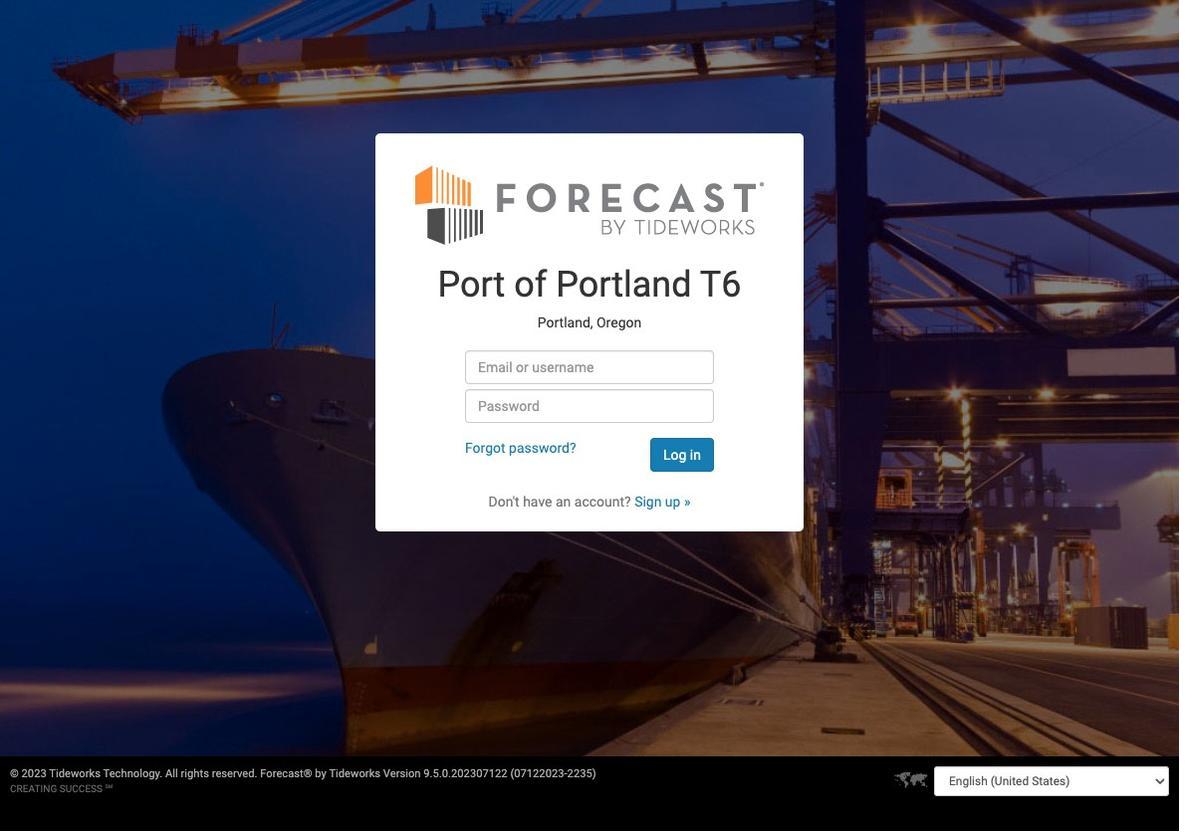 Task type: vqa. For each thing, say whether or not it's contained in the screenshot.
Broker/Freight
no



Task type: describe. For each thing, give the bounding box(es) containing it.
»
[[684, 494, 691, 510]]

forgot
[[465, 440, 506, 456]]

2023
[[21, 768, 47, 781]]

2 tideworks from the left
[[329, 768, 381, 781]]

Password password field
[[465, 390, 714, 423]]

creating
[[10, 784, 57, 795]]

in
[[690, 447, 701, 463]]

9.5.0.202307122
[[424, 768, 508, 781]]

oregon
[[597, 314, 642, 330]]

t6
[[700, 264, 742, 306]]

don't
[[489, 494, 520, 510]]

of
[[514, 264, 547, 306]]

rights
[[181, 768, 209, 781]]

have
[[523, 494, 552, 510]]

port
[[438, 264, 505, 306]]

success
[[60, 784, 103, 795]]



Task type: locate. For each thing, give the bounding box(es) containing it.
Email or username text field
[[465, 351, 714, 385]]

sign up » link
[[635, 494, 691, 510]]

all
[[165, 768, 178, 781]]

portland
[[556, 264, 692, 306]]

© 2023 tideworks technology. all rights reserved. forecast® by tideworks version 9.5.0.202307122 (07122023-2235) creating success ℠
[[10, 768, 596, 795]]

by
[[315, 768, 327, 781]]

account?
[[575, 494, 631, 510]]

don't have an account? sign up »
[[489, 494, 691, 510]]

1 tideworks from the left
[[49, 768, 101, 781]]

1 horizontal spatial tideworks
[[329, 768, 381, 781]]

version
[[383, 768, 421, 781]]

forgot password? link
[[465, 440, 576, 456]]

tideworks right by
[[329, 768, 381, 781]]

forecast® by tideworks image
[[415, 163, 764, 246]]

technology.
[[103, 768, 163, 781]]

an
[[556, 494, 571, 510]]

0 horizontal spatial tideworks
[[49, 768, 101, 781]]

reserved.
[[212, 768, 258, 781]]

port of portland t6 portland, oregon
[[438, 264, 742, 330]]

up
[[665, 494, 681, 510]]

forecast®
[[260, 768, 312, 781]]

password?
[[509, 440, 576, 456]]

℠
[[105, 784, 113, 795]]

forgot password? log in
[[465, 440, 701, 463]]

tideworks up success
[[49, 768, 101, 781]]

(07122023-
[[510, 768, 567, 781]]

log
[[663, 447, 687, 463]]

log in button
[[651, 438, 714, 472]]

©
[[10, 768, 19, 781]]

2235)
[[567, 768, 596, 781]]

portland,
[[538, 314, 593, 330]]

sign
[[635, 494, 662, 510]]

tideworks
[[49, 768, 101, 781], [329, 768, 381, 781]]



